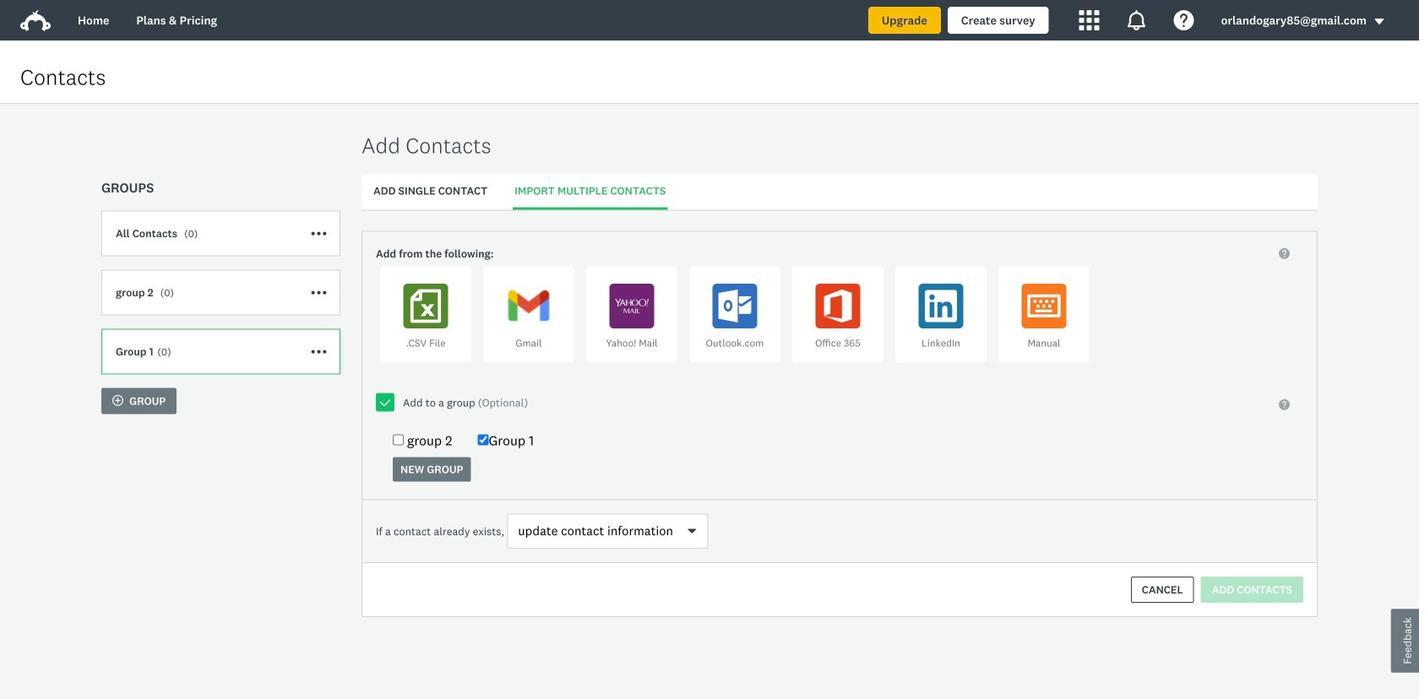 Task type: describe. For each thing, give the bounding box(es) containing it.
help icon image
[[1175, 10, 1195, 30]]

dropdown arrow image
[[1374, 16, 1386, 27]]

1 products icon image from the left
[[1080, 10, 1100, 30]]



Task type: locate. For each thing, give the bounding box(es) containing it.
None checkbox
[[478, 435, 489, 446]]

products icon image
[[1080, 10, 1100, 30], [1127, 10, 1148, 30]]

2 products icon image from the left
[[1127, 10, 1148, 30]]

0 horizontal spatial products icon image
[[1080, 10, 1100, 30]]

surveymonkey logo image
[[20, 10, 51, 31]]

None checkbox
[[393, 435, 404, 446]]

1 horizontal spatial products icon image
[[1127, 10, 1148, 30]]



Task type: vqa. For each thing, say whether or not it's contained in the screenshot.
chevronright Image
no



